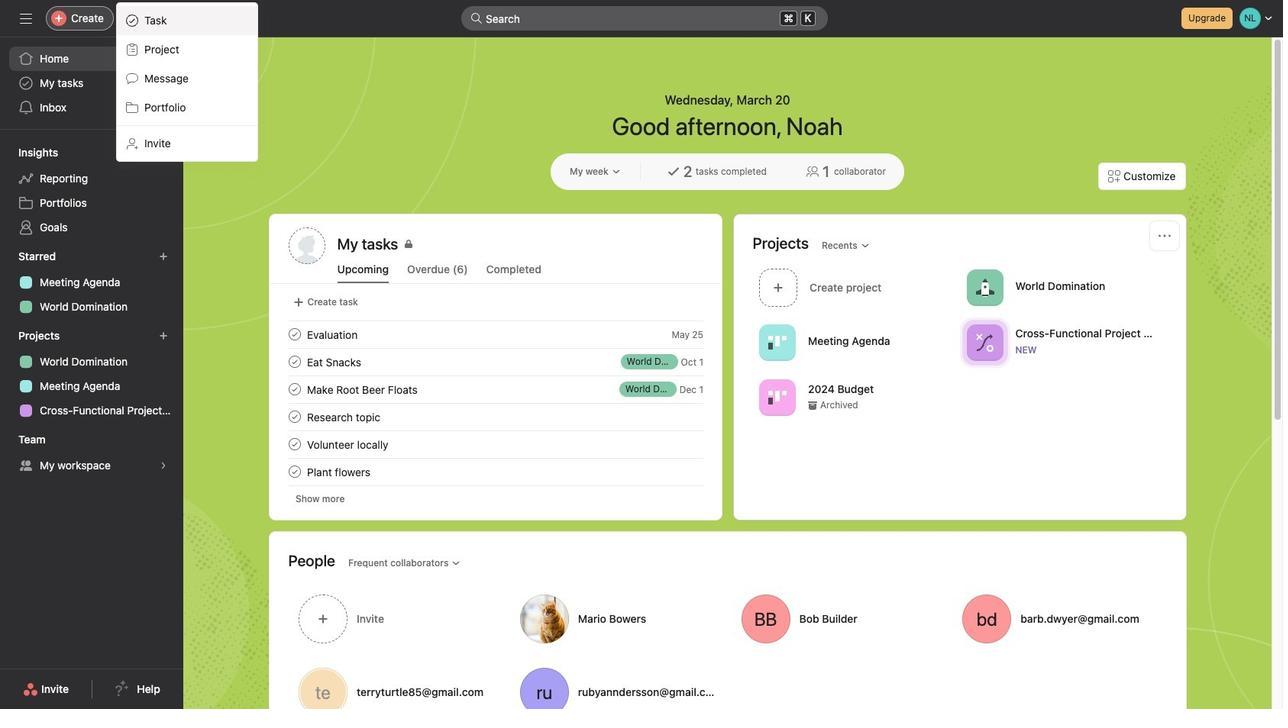 Task type: locate. For each thing, give the bounding box(es) containing it.
board image
[[768, 334, 787, 352]]

2 mark complete image from the top
[[285, 408, 304, 426]]

2 mark complete image from the top
[[285, 381, 304, 399]]

None field
[[461, 6, 828, 31]]

2 vertical spatial mark complete image
[[285, 463, 304, 481]]

see details, my workspace image
[[159, 461, 168, 471]]

add profile photo image
[[288, 228, 325, 264]]

1 mark complete image from the top
[[285, 353, 304, 371]]

list item
[[270, 321, 722, 348], [270, 348, 722, 376], [270, 376, 722, 403], [270, 403, 722, 431], [270, 458, 722, 486]]

1 vertical spatial mark complete image
[[285, 408, 304, 426]]

prominent image
[[471, 12, 483, 24]]

3 mark complete image from the top
[[285, 463, 304, 481]]

1 list item from the top
[[270, 321, 722, 348]]

mark complete image
[[285, 353, 304, 371], [285, 408, 304, 426], [285, 463, 304, 481]]

2 mark complete checkbox from the top
[[285, 381, 304, 399]]

mark complete image for third mark complete checkbox from the bottom of the page
[[285, 408, 304, 426]]

0 vertical spatial mark complete image
[[285, 325, 304, 344]]

0 vertical spatial mark complete image
[[285, 353, 304, 371]]

starred element
[[0, 243, 183, 322]]

Mark complete checkbox
[[285, 353, 304, 371], [285, 381, 304, 399], [285, 408, 304, 426], [285, 436, 304, 454], [285, 463, 304, 481]]

2 vertical spatial mark complete image
[[285, 436, 304, 454]]

mark complete image for fifth mark complete checkbox from the top of the page
[[285, 463, 304, 481]]

rocket image
[[976, 279, 994, 297]]

1 vertical spatial mark complete image
[[285, 381, 304, 399]]

4 mark complete checkbox from the top
[[285, 436, 304, 454]]

mark complete image
[[285, 325, 304, 344], [285, 381, 304, 399], [285, 436, 304, 454]]

3 list item from the top
[[270, 376, 722, 403]]

menu item
[[117, 6, 257, 35]]

Search tasks, projects, and more text field
[[461, 6, 828, 31]]



Task type: describe. For each thing, give the bounding box(es) containing it.
2 list item from the top
[[270, 348, 722, 376]]

projects element
[[0, 322, 183, 426]]

global element
[[0, 37, 183, 129]]

actions image
[[1159, 230, 1171, 242]]

Mark complete checkbox
[[285, 325, 304, 344]]

1 mark complete image from the top
[[285, 325, 304, 344]]

5 mark complete checkbox from the top
[[285, 463, 304, 481]]

hide sidebar image
[[20, 12, 32, 24]]

new project or portfolio image
[[159, 332, 168, 341]]

mark complete image for 5th mark complete checkbox from the bottom
[[285, 353, 304, 371]]

insights element
[[0, 139, 183, 243]]

add items to starred image
[[159, 252, 168, 261]]

4 list item from the top
[[270, 403, 722, 431]]

board image
[[768, 389, 787, 407]]

3 mark complete image from the top
[[285, 436, 304, 454]]

5 list item from the top
[[270, 458, 722, 486]]

1 mark complete checkbox from the top
[[285, 353, 304, 371]]

3 mark complete checkbox from the top
[[285, 408, 304, 426]]

teams element
[[0, 426, 183, 481]]

line_and_symbols image
[[976, 334, 994, 352]]



Task type: vqa. For each thing, say whether or not it's contained in the screenshot.
"Add profile photo"
yes



